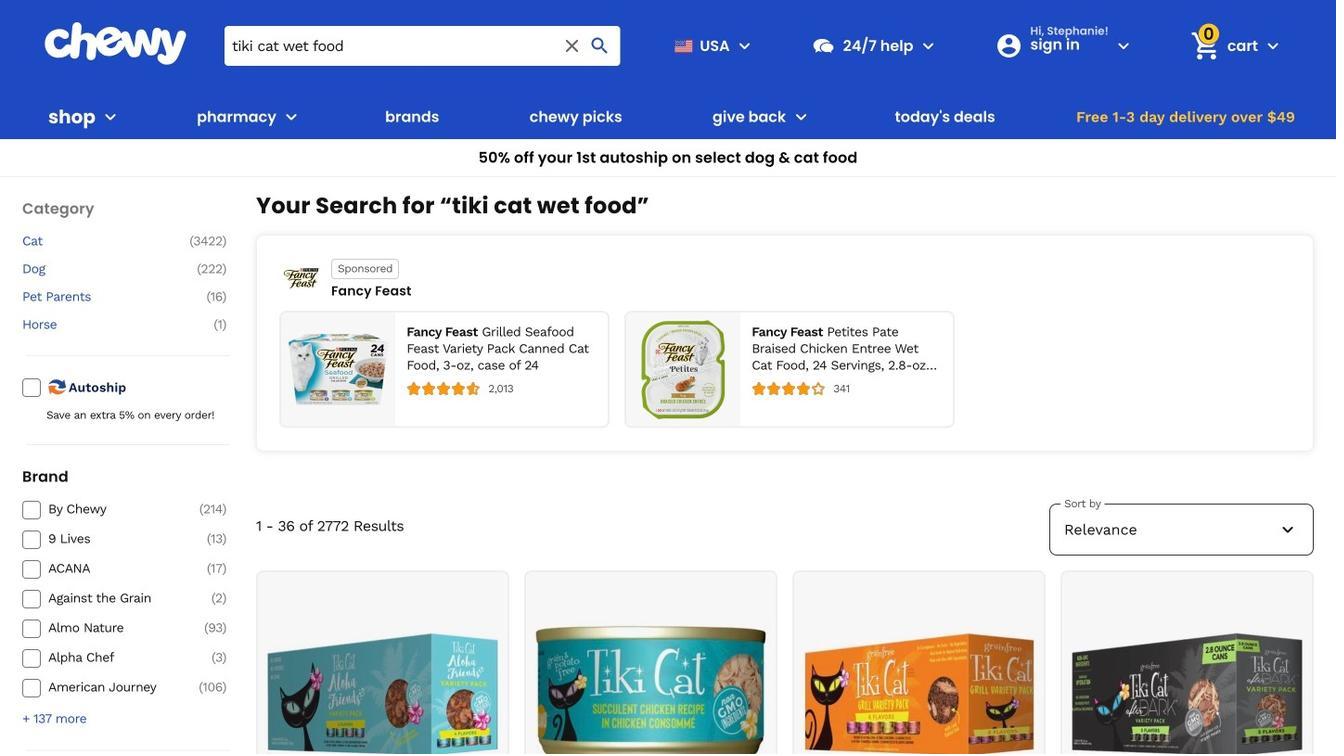 Task type: vqa. For each thing, say whether or not it's contained in the screenshot.
Chewy support image
yes



Task type: locate. For each thing, give the bounding box(es) containing it.
cart menu image
[[1262, 35, 1284, 57]]

fancy feast grilled seafood feast variety pack canned cat food, 3-oz, case of 24 image
[[289, 320, 388, 419]]

0 horizontal spatial menu image
[[99, 106, 122, 128]]

0 vertical spatial menu image
[[734, 35, 756, 57]]

account menu image
[[1113, 35, 1135, 57]]

list
[[279, 311, 1291, 429]]

chewy support image
[[812, 34, 836, 58]]

menu image
[[734, 35, 756, 57], [99, 106, 122, 128]]

delete search image
[[561, 35, 583, 57]]

tiki cat grill variety pack grain-free canned cat food, 2.8-oz, case of 12 image
[[804, 580, 1034, 755]]

menu image down chewy home image
[[99, 106, 122, 128]]

pharmacy menu image
[[280, 106, 302, 128]]

menu image left chewy support image at the right
[[734, 35, 756, 57]]

chewy home image
[[44, 22, 187, 65]]

1 vertical spatial menu image
[[99, 106, 122, 128]]

tiki cat after dark variety pack canned cat food, 2.8-oz, case of 12 image
[[1072, 580, 1303, 755]]



Task type: describe. For each thing, give the bounding box(es) containing it.
fancy feast petites pate braised chicken entree wet cat food, 24 servings, 2.8-oz can, case of 12 image
[[634, 320, 733, 419]]

site banner
[[0, 0, 1336, 177]]

Product search field
[[225, 26, 620, 66]]

items image
[[1189, 30, 1222, 62]]

header image image
[[279, 266, 324, 291]]

give back menu image
[[790, 106, 812, 128]]

tiki cat luau succulent chicken in chicken consomme grain-free canned cat food, 2.8-oz can, case of 12 image
[[536, 580, 766, 755]]

tiki cat aloha friends variety pack grain-free wet cat food, 3-oz can, case of 12 image
[[268, 580, 498, 755]]

help menu image
[[917, 35, 940, 57]]

submit search image
[[589, 35, 611, 57]]

Search text field
[[225, 26, 620, 66]]

1 horizontal spatial menu image
[[734, 35, 756, 57]]



